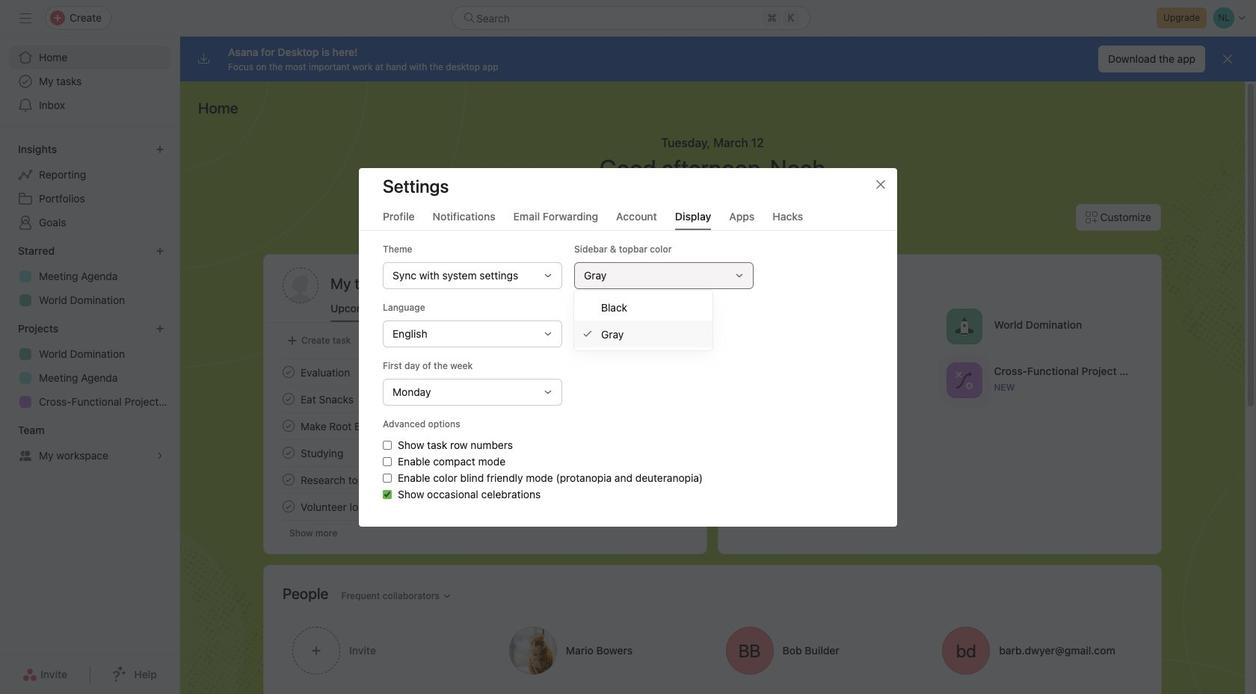 Task type: locate. For each thing, give the bounding box(es) containing it.
0 vertical spatial mark complete image
[[280, 390, 298, 408]]

1 vertical spatial mark complete checkbox
[[280, 471, 298, 489]]

1 mark complete image from the top
[[280, 390, 298, 408]]

insights element
[[0, 136, 179, 238]]

2 mark complete checkbox from the top
[[280, 417, 298, 435]]

Mark complete checkbox
[[280, 390, 298, 408], [280, 417, 298, 435], [280, 444, 298, 462], [280, 498, 298, 516]]

global element
[[0, 37, 179, 126]]

mark complete image
[[280, 363, 298, 381], [280, 417, 298, 435], [280, 444, 298, 462], [280, 498, 298, 516]]

4 mark complete image from the top
[[280, 498, 298, 516]]

1 mark complete checkbox from the top
[[280, 390, 298, 408]]

rocket image
[[955, 317, 973, 335]]

mark complete image
[[280, 390, 298, 408], [280, 471, 298, 489]]

None checkbox
[[383, 441, 392, 450], [383, 457, 392, 466], [383, 474, 392, 483], [383, 490, 392, 499], [383, 441, 392, 450], [383, 457, 392, 466], [383, 474, 392, 483], [383, 490, 392, 499]]

0 vertical spatial mark complete checkbox
[[280, 363, 298, 381]]

line_and_symbols image
[[955, 371, 973, 389]]

Mark complete checkbox
[[280, 363, 298, 381], [280, 471, 298, 489]]

1 vertical spatial mark complete image
[[280, 471, 298, 489]]

3 mark complete checkbox from the top
[[280, 444, 298, 462]]



Task type: vqa. For each thing, say whether or not it's contained in the screenshot.
middle Mark complete icon
yes



Task type: describe. For each thing, give the bounding box(es) containing it.
close image
[[875, 178, 887, 190]]

dismiss image
[[1222, 53, 1234, 65]]

teams element
[[0, 417, 179, 471]]

add profile photo image
[[283, 268, 319, 304]]

2 mark complete image from the top
[[280, 471, 298, 489]]

hide sidebar image
[[19, 12, 31, 24]]

projects element
[[0, 316, 179, 417]]

4 mark complete checkbox from the top
[[280, 498, 298, 516]]

1 mark complete checkbox from the top
[[280, 363, 298, 381]]

1 mark complete image from the top
[[280, 363, 298, 381]]

2 mark complete checkbox from the top
[[280, 471, 298, 489]]

2 mark complete image from the top
[[280, 417, 298, 435]]

3 mark complete image from the top
[[280, 444, 298, 462]]

starred element
[[0, 238, 179, 316]]



